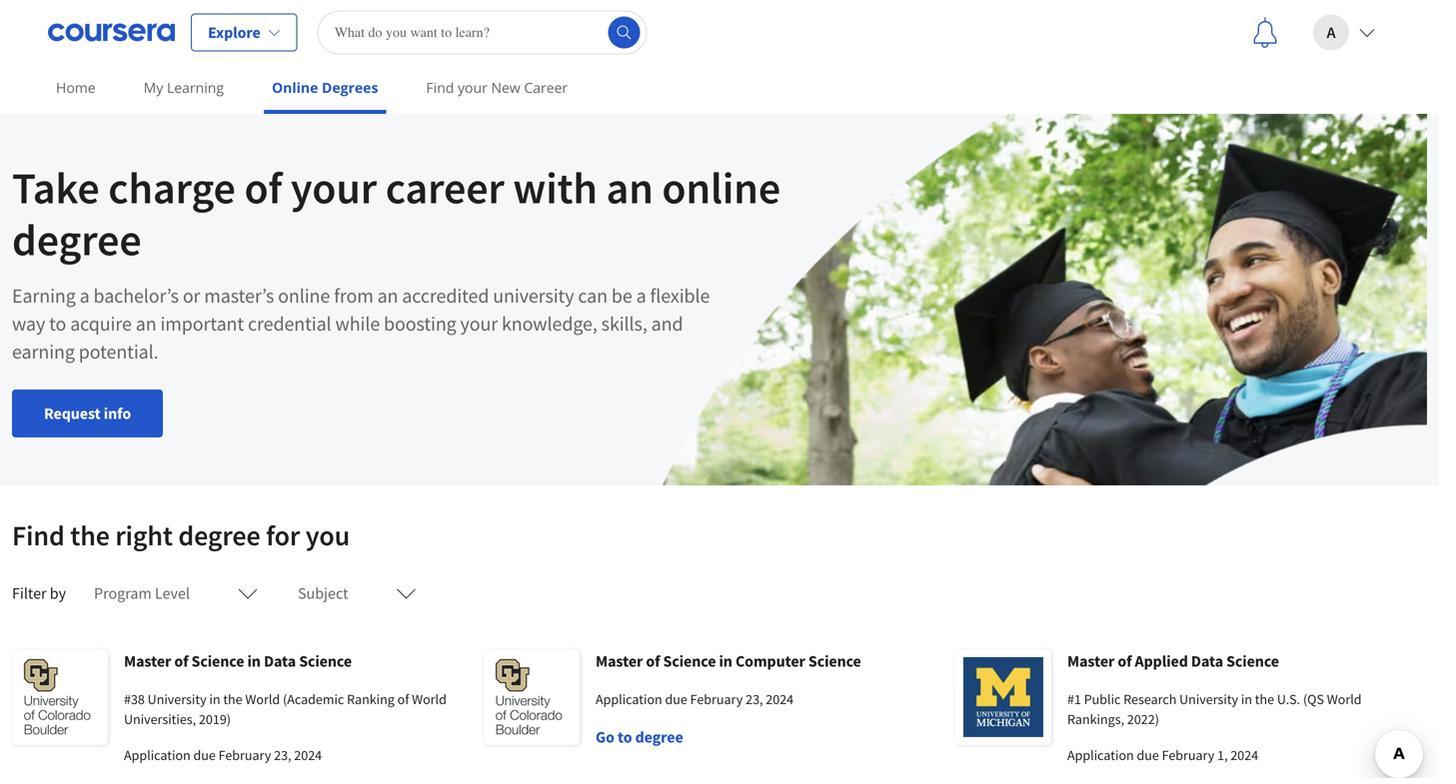 Task type: locate. For each thing, give the bounding box(es) containing it.
of for master of science in computer science
[[646, 652, 660, 672]]

science up (academic on the bottom left
[[299, 652, 352, 672]]

0 horizontal spatial 2024
[[294, 747, 322, 765]]

What do you want to learn? text field
[[318, 10, 647, 54]]

0 horizontal spatial application due february 23, 2024
[[124, 747, 322, 765]]

1 horizontal spatial february
[[690, 691, 743, 709]]

in left computer
[[719, 652, 733, 672]]

online degrees link
[[264, 65, 386, 114]]

1 horizontal spatial due
[[665, 691, 688, 709]]

0 vertical spatial to
[[49, 311, 66, 336]]

university down master of applied data science
[[1180, 691, 1239, 709]]

1 horizontal spatial degree
[[178, 518, 261, 553]]

application for master of applied data science
[[1068, 747, 1134, 765]]

an down bachelor's
[[136, 311, 157, 336]]

due up go to degree
[[665, 691, 688, 709]]

degree right "go"
[[635, 728, 683, 748]]

2 a from the left
[[636, 283, 646, 308]]

online
[[272, 78, 318, 97]]

of left "applied"
[[1118, 652, 1132, 672]]

ranking
[[347, 691, 395, 709]]

1 horizontal spatial a
[[636, 283, 646, 308]]

2 horizontal spatial application
[[1068, 747, 1134, 765]]

data
[[264, 652, 296, 672], [1191, 652, 1224, 672]]

1 horizontal spatial university of colorado boulder image
[[484, 650, 580, 746]]

in
[[247, 652, 261, 672], [719, 652, 733, 672], [209, 691, 220, 709], [1241, 691, 1253, 709]]

0 horizontal spatial online
[[278, 283, 330, 308]]

2 horizontal spatial february
[[1162, 747, 1215, 765]]

1 horizontal spatial world
[[412, 691, 447, 709]]

explore
[[208, 22, 261, 42]]

science up 2019) at the left bottom
[[191, 652, 244, 672]]

2 world from the left
[[412, 691, 447, 709]]

2024 down #38 university in the world (academic ranking of world universities, 2019)
[[294, 747, 322, 765]]

the left u.s. at the bottom of page
[[1255, 691, 1275, 709]]

2024 for master of science in data science
[[294, 747, 322, 765]]

23,
[[746, 691, 763, 709], [274, 747, 291, 765]]

research
[[1124, 691, 1177, 709]]

science right computer
[[809, 652, 861, 672]]

earning
[[12, 283, 76, 308]]

of up go to degree
[[646, 652, 660, 672]]

find
[[426, 78, 454, 97], [12, 518, 65, 553]]

info
[[104, 404, 131, 424]]

0 vertical spatial online
[[662, 160, 781, 215]]

0 horizontal spatial master
[[124, 652, 171, 672]]

#38 university in the world (academic ranking of world universities, 2019)
[[124, 691, 447, 729]]

your
[[458, 78, 488, 97], [291, 160, 377, 215], [460, 311, 498, 336]]

data right "applied"
[[1191, 652, 1224, 672]]

1 university from the left
[[148, 691, 207, 709]]

3 world from the left
[[1327, 691, 1362, 709]]

the
[[70, 518, 110, 553], [223, 691, 243, 709], [1255, 691, 1275, 709]]

2 vertical spatial your
[[460, 311, 498, 336]]

1,
[[1218, 747, 1228, 765]]

1 horizontal spatial an
[[377, 283, 398, 308]]

0 vertical spatial degree
[[12, 212, 142, 267]]

of up universities,
[[174, 652, 188, 672]]

2 science from the left
[[299, 652, 352, 672]]

career
[[524, 78, 568, 97]]

1 horizontal spatial to
[[618, 728, 632, 748]]

university up universities,
[[148, 691, 207, 709]]

1 horizontal spatial 2024
[[766, 691, 794, 709]]

None search field
[[318, 10, 647, 54]]

online degrees
[[272, 78, 378, 97]]

take
[[12, 160, 100, 215]]

an right from
[[377, 283, 398, 308]]

the up 2019) at the left bottom
[[223, 691, 243, 709]]

world right ranking at the left bottom
[[412, 691, 447, 709]]

master
[[124, 652, 171, 672], [596, 652, 643, 672], [1068, 652, 1115, 672]]

while
[[335, 311, 380, 336]]

application due february 23, 2024 down master of science in computer science
[[596, 691, 794, 709]]

#1
[[1068, 691, 1082, 709]]

0 horizontal spatial data
[[264, 652, 296, 672]]

0 horizontal spatial february
[[219, 747, 271, 765]]

application due february 1, 2024
[[1068, 747, 1259, 765]]

3 master from the left
[[1068, 652, 1115, 672]]

program level
[[94, 584, 190, 604]]

0 vertical spatial 23,
[[746, 691, 763, 709]]

of right charge
[[244, 160, 282, 215]]

2 university of colorado boulder image from the left
[[484, 650, 580, 746]]

request
[[44, 404, 101, 424]]

university of colorado boulder image
[[12, 650, 108, 746], [484, 650, 580, 746]]

1 vertical spatial an
[[377, 283, 398, 308]]

february down master of science in computer science
[[690, 691, 743, 709]]

0 vertical spatial application due february 23, 2024
[[596, 691, 794, 709]]

request info button
[[12, 390, 163, 438]]

0 horizontal spatial a
[[80, 283, 90, 308]]

the inside #38 university in the world (academic ranking of world universities, 2019)
[[223, 691, 243, 709]]

of right ranking at the left bottom
[[397, 691, 409, 709]]

world for master of applied data science
[[1327, 691, 1362, 709]]

2024
[[766, 691, 794, 709], [294, 747, 322, 765], [1231, 747, 1259, 765]]

online
[[662, 160, 781, 215], [278, 283, 330, 308]]

23, down #38 university in the world (academic ranking of world universities, 2019)
[[274, 747, 291, 765]]

of for master of science in data science
[[174, 652, 188, 672]]

1 vertical spatial your
[[291, 160, 377, 215]]

1 vertical spatial find
[[12, 518, 65, 553]]

23, down computer
[[746, 691, 763, 709]]

master of applied data science
[[1068, 652, 1280, 672]]

degree up earning
[[12, 212, 142, 267]]

0 horizontal spatial university of colorado boulder image
[[12, 650, 108, 746]]

filter by
[[12, 584, 66, 604]]

0 horizontal spatial to
[[49, 311, 66, 336]]

learning
[[167, 78, 224, 97]]

master up "go"
[[596, 652, 643, 672]]

go
[[596, 728, 615, 748]]

application
[[596, 691, 662, 709], [124, 747, 191, 765], [1068, 747, 1134, 765]]

world for master of science in data science
[[412, 691, 447, 709]]

skills,
[[601, 311, 648, 336]]

application due february 23, 2024
[[596, 691, 794, 709], [124, 747, 322, 765]]

5 science from the left
[[1227, 652, 1280, 672]]

due down 2022)
[[1137, 747, 1159, 765]]

2 horizontal spatial due
[[1137, 747, 1159, 765]]

due down 2019) at the left bottom
[[193, 747, 216, 765]]

february for master of applied data science
[[1162, 747, 1215, 765]]

university of michigan image
[[956, 650, 1052, 746]]

university inside #38 university in the world (academic ranking of world universities, 2019)
[[148, 691, 207, 709]]

find for find your new career
[[426, 78, 454, 97]]

your inside take charge of your career with an online degree
[[291, 160, 377, 215]]

2024 right 1,
[[1231, 747, 1259, 765]]

2 horizontal spatial the
[[1255, 691, 1275, 709]]

an
[[606, 160, 654, 215], [377, 283, 398, 308], [136, 311, 157, 336]]

1 master from the left
[[124, 652, 171, 672]]

2 university from the left
[[1180, 691, 1239, 709]]

data up #38 university in the world (academic ranking of world universities, 2019)
[[264, 652, 296, 672]]

1 horizontal spatial application due february 23, 2024
[[596, 691, 794, 709]]

2024 down computer
[[766, 691, 794, 709]]

science up u.s. at the bottom of page
[[1227, 652, 1280, 672]]

world
[[245, 691, 280, 709], [412, 691, 447, 709], [1327, 691, 1362, 709]]

for
[[266, 518, 300, 553]]

1 horizontal spatial university
[[1180, 691, 1239, 709]]

1 horizontal spatial 23,
[[746, 691, 763, 709]]

in up #38 university in the world (academic ranking of world universities, 2019)
[[247, 652, 261, 672]]

february left 1,
[[1162, 747, 1215, 765]]

1 vertical spatial to
[[618, 728, 632, 748]]

2 horizontal spatial world
[[1327, 691, 1362, 709]]

master up #38
[[124, 652, 171, 672]]

accredited
[[402, 283, 489, 308]]

1 horizontal spatial master
[[596, 652, 643, 672]]

1 vertical spatial 23,
[[274, 747, 291, 765]]

home
[[56, 78, 96, 97]]

0 horizontal spatial university
[[148, 691, 207, 709]]

1 horizontal spatial online
[[662, 160, 781, 215]]

or
[[183, 283, 200, 308]]

application up go to degree
[[596, 691, 662, 709]]

to right way
[[49, 311, 66, 336]]

in inside #1 public research university in the u.s. (qs world rankings, 2022)
[[1241, 691, 1253, 709]]

#1 public research university in the u.s. (qs world rankings, 2022)
[[1068, 691, 1362, 729]]

1 a from the left
[[80, 283, 90, 308]]

online inside earning a bachelor's or master's online from an accredited university can be a flexible way to acquire an important credential while boosting your knowledge, skills, and earning potential.
[[278, 283, 330, 308]]

a up the acquire
[[80, 283, 90, 308]]

2 horizontal spatial an
[[606, 160, 654, 215]]

0 horizontal spatial degree
[[12, 212, 142, 267]]

university
[[148, 691, 207, 709], [1180, 691, 1239, 709]]

2 master from the left
[[596, 652, 643, 672]]

the left right
[[70, 518, 110, 553]]

2 horizontal spatial 2024
[[1231, 747, 1259, 765]]

an inside take charge of your career with an online degree
[[606, 160, 654, 215]]

science
[[191, 652, 244, 672], [299, 652, 352, 672], [663, 652, 716, 672], [809, 652, 861, 672], [1227, 652, 1280, 672]]

explore button
[[191, 13, 298, 51]]

your down accredited
[[460, 311, 498, 336]]

earning
[[12, 339, 75, 364]]

1 vertical spatial online
[[278, 283, 330, 308]]

filter
[[12, 584, 47, 604]]

1 horizontal spatial the
[[223, 691, 243, 709]]

to right "go"
[[618, 728, 632, 748]]

4 science from the left
[[809, 652, 861, 672]]

flexible
[[650, 283, 710, 308]]

1 horizontal spatial data
[[1191, 652, 1224, 672]]

application for master of science in data science
[[124, 747, 191, 765]]

in up 2019) at the left bottom
[[209, 691, 220, 709]]

1 horizontal spatial find
[[426, 78, 454, 97]]

in left u.s. at the bottom of page
[[1241, 691, 1253, 709]]

world down master of science in data science
[[245, 691, 280, 709]]

online inside take charge of your career with an online degree
[[662, 160, 781, 215]]

degree left for
[[178, 518, 261, 553]]

u.s.
[[1277, 691, 1301, 709]]

an right with
[[606, 160, 654, 215]]

career
[[386, 160, 505, 215]]

go to degree
[[596, 728, 683, 748]]

application due february 23, 2024 down 2019) at the left bottom
[[124, 747, 322, 765]]

master for master of science in computer science
[[596, 652, 643, 672]]

world right (qs
[[1327, 691, 1362, 709]]

application down the rankings,
[[1068, 747, 1134, 765]]

university of colorado boulder image left #38
[[12, 650, 108, 746]]

1 university of colorado boulder image from the left
[[12, 650, 108, 746]]

subject
[[298, 584, 348, 604]]

a
[[80, 283, 90, 308], [636, 283, 646, 308]]

home link
[[48, 65, 104, 110]]

0 horizontal spatial world
[[245, 691, 280, 709]]

0 horizontal spatial due
[[193, 747, 216, 765]]

of for master of applied data science
[[1118, 652, 1132, 672]]

find up filter by at the left of page
[[12, 518, 65, 553]]

0 horizontal spatial application
[[124, 747, 191, 765]]

application down universities,
[[124, 747, 191, 765]]

earning a bachelor's or master's online from an accredited university can be a flexible way to acquire an important credential while boosting your knowledge, skills, and earning potential.
[[12, 283, 710, 364]]

0 vertical spatial find
[[426, 78, 454, 97]]

university of colorado boulder image left "go"
[[484, 650, 580, 746]]

2 horizontal spatial master
[[1068, 652, 1115, 672]]

0 horizontal spatial find
[[12, 518, 65, 553]]

of
[[244, 160, 282, 215], [174, 652, 188, 672], [646, 652, 660, 672], [1118, 652, 1132, 672], [397, 691, 409, 709]]

2 horizontal spatial degree
[[635, 728, 683, 748]]

due
[[665, 691, 688, 709], [193, 747, 216, 765], [1137, 747, 1159, 765]]

your down online degrees link on the left top
[[291, 160, 377, 215]]

and
[[651, 311, 683, 336]]

2 vertical spatial an
[[136, 311, 157, 336]]

february down 2019) at the left bottom
[[219, 747, 271, 765]]

master up "public"
[[1068, 652, 1115, 672]]

world inside #1 public research university in the u.s. (qs world rankings, 2022)
[[1327, 691, 1362, 709]]

your left new
[[458, 78, 488, 97]]

science left computer
[[663, 652, 716, 672]]

find left new
[[426, 78, 454, 97]]

0 vertical spatial an
[[606, 160, 654, 215]]

to
[[49, 311, 66, 336], [618, 728, 632, 748]]

a right be
[[636, 283, 646, 308]]



Task type: describe. For each thing, give the bounding box(es) containing it.
master of science in data science
[[124, 652, 352, 672]]

my learning
[[144, 78, 224, 97]]

0 horizontal spatial an
[[136, 311, 157, 336]]

2 data from the left
[[1191, 652, 1224, 672]]

program
[[94, 584, 152, 604]]

can
[[578, 283, 608, 308]]

bachelor's
[[93, 283, 179, 308]]

1 horizontal spatial application
[[596, 691, 662, 709]]

university of colorado boulder image for master of science in data science
[[12, 650, 108, 746]]

find your new career link
[[418, 65, 576, 110]]

1 world from the left
[[245, 691, 280, 709]]

1 vertical spatial degree
[[178, 518, 261, 553]]

applied
[[1135, 652, 1188, 672]]

request info
[[44, 404, 131, 424]]

degrees
[[322, 78, 378, 97]]

with
[[513, 160, 598, 215]]

public
[[1084, 691, 1121, 709]]

university
[[493, 283, 574, 308]]

find your new career
[[426, 78, 568, 97]]

level
[[155, 584, 190, 604]]

2019)
[[199, 711, 231, 729]]

your inside earning a bachelor's or master's online from an accredited university can be a flexible way to acquire an important credential while boosting your knowledge, skills, and earning potential.
[[460, 311, 498, 336]]

master for master of science in data science
[[124, 652, 171, 672]]

new
[[491, 78, 521, 97]]

be
[[612, 283, 632, 308]]

degree inside take charge of your career with an online degree
[[12, 212, 142, 267]]

from
[[334, 283, 374, 308]]

of inside take charge of your career with an online degree
[[244, 160, 282, 215]]

(qs
[[1303, 691, 1325, 709]]

rankings,
[[1068, 711, 1125, 729]]

way
[[12, 311, 45, 336]]

#38
[[124, 691, 145, 709]]

subject button
[[286, 570, 428, 618]]

important
[[160, 311, 244, 336]]

1 vertical spatial application due february 23, 2024
[[124, 747, 322, 765]]

the inside #1 public research university in the u.s. (qs world rankings, 2022)
[[1255, 691, 1275, 709]]

acquire
[[70, 311, 132, 336]]

coursera image
[[48, 16, 175, 48]]

my learning link
[[136, 65, 232, 110]]

charge
[[108, 160, 236, 215]]

knowledge,
[[502, 311, 598, 336]]

february for master of science in data science
[[219, 747, 271, 765]]

0 horizontal spatial the
[[70, 518, 110, 553]]

2 vertical spatial degree
[[635, 728, 683, 748]]

in inside #38 university in the world (academic ranking of world universities, 2019)
[[209, 691, 220, 709]]

2022)
[[1127, 711, 1160, 729]]

due for master of applied data science
[[1137, 747, 1159, 765]]

by
[[50, 584, 66, 604]]

master for master of applied data science
[[1068, 652, 1115, 672]]

2024 for master of applied data science
[[1231, 747, 1259, 765]]

1 science from the left
[[191, 652, 244, 672]]

of inside #38 university in the world (academic ranking of world universities, 2019)
[[397, 691, 409, 709]]

master of science in computer science
[[596, 652, 861, 672]]

right
[[115, 518, 173, 553]]

universities,
[[124, 711, 196, 729]]

(academic
[[283, 691, 344, 709]]

university of colorado boulder image for master of science in computer science
[[484, 650, 580, 746]]

master's
[[204, 283, 274, 308]]

take charge of your career with an online degree
[[12, 160, 781, 267]]

3 science from the left
[[663, 652, 716, 672]]

a
[[1327, 22, 1336, 42]]

potential.
[[79, 339, 158, 364]]

credential
[[248, 311, 331, 336]]

university inside #1 public research university in the u.s. (qs world rankings, 2022)
[[1180, 691, 1239, 709]]

boosting
[[384, 311, 457, 336]]

find for find the right degree for you
[[12, 518, 65, 553]]

you
[[306, 518, 350, 553]]

0 vertical spatial your
[[458, 78, 488, 97]]

find the right degree for you
[[12, 518, 350, 553]]

to inside earning a bachelor's or master's online from an accredited university can be a flexible way to acquire an important credential while boosting your knowledge, skills, and earning potential.
[[49, 311, 66, 336]]

my
[[144, 78, 163, 97]]

computer
[[736, 652, 806, 672]]

a button
[[1298, 0, 1392, 64]]

program level button
[[82, 570, 270, 618]]

1 data from the left
[[264, 652, 296, 672]]

due for master of science in data science
[[193, 747, 216, 765]]

0 horizontal spatial 23,
[[274, 747, 291, 765]]



Task type: vqa. For each thing, say whether or not it's contained in the screenshot.
THE inside the #38 University in the World (Academic Ranking of World Universities, 2019)
yes



